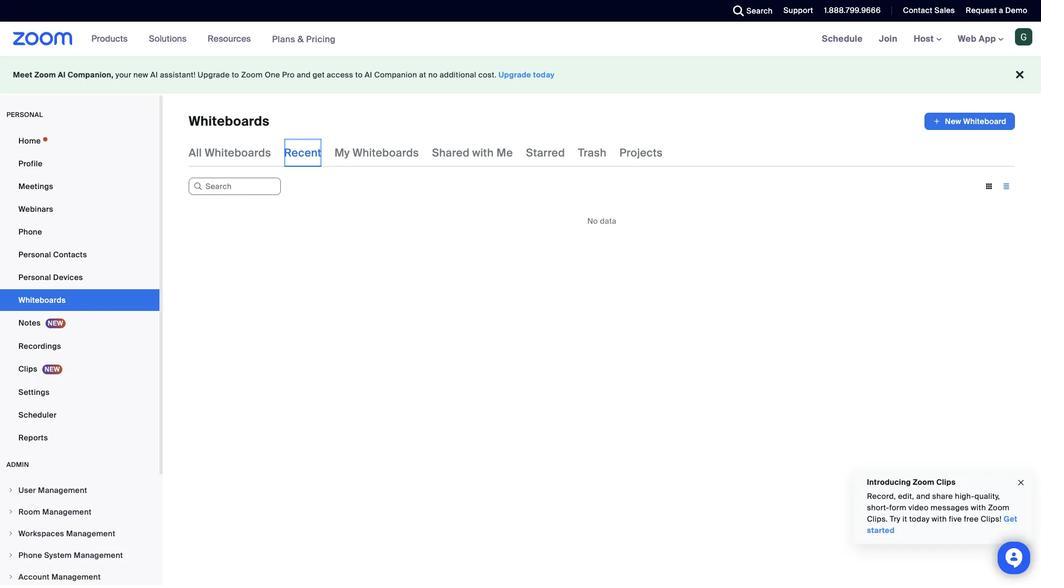 Task type: locate. For each thing, give the bounding box(es) containing it.
0 horizontal spatial ai
[[58, 70, 66, 80]]

personal contacts link
[[0, 244, 159, 266]]

plans & pricing link
[[272, 33, 336, 45], [272, 33, 336, 45]]

meetings link
[[0, 176, 159, 197]]

zoom up clips! on the right bottom of the page
[[989, 503, 1010, 513]]

right image inside the "user management" menu item
[[8, 488, 14, 494]]

management up account management menu item
[[74, 551, 123, 561]]

pricing
[[306, 33, 336, 45]]

search
[[747, 6, 773, 16]]

1 vertical spatial right image
[[8, 531, 14, 538]]

Search text field
[[189, 178, 281, 195]]

right image left account
[[8, 575, 14, 581]]

clips!
[[981, 515, 1002, 525]]

2 right image from the top
[[8, 553, 14, 559]]

2 phone from the top
[[18, 551, 42, 561]]

whiteboards inside personal menu menu
[[18, 296, 66, 305]]

personal up 'personal devices'
[[18, 250, 51, 260]]

1 vertical spatial personal
[[18, 273, 51, 283]]

management up phone system management menu item
[[66, 529, 115, 539]]

request a demo link
[[958, 0, 1042, 22], [966, 5, 1028, 15]]

all
[[189, 146, 202, 160]]

right image left system
[[8, 553, 14, 559]]

my
[[335, 146, 350, 160]]

0 vertical spatial with
[[473, 146, 494, 160]]

clips up settings
[[18, 365, 37, 374]]

recent
[[284, 146, 322, 160]]

2 vertical spatial with
[[932, 515, 947, 525]]

management up room management
[[38, 486, 87, 496]]

clips up "share"
[[937, 478, 956, 488]]

today inside the meet zoom ai companion, "footer"
[[533, 70, 555, 80]]

personal down personal contacts
[[18, 273, 51, 283]]

2 horizontal spatial ai
[[365, 70, 372, 80]]

1 upgrade from the left
[[198, 70, 230, 80]]

it
[[903, 515, 908, 525]]

host button
[[914, 33, 942, 44]]

0 vertical spatial phone
[[18, 227, 42, 237]]

upgrade down product information navigation
[[198, 70, 230, 80]]

1 horizontal spatial to
[[355, 70, 363, 80]]

1 vertical spatial phone
[[18, 551, 42, 561]]

workspaces
[[18, 529, 64, 539]]

your
[[116, 70, 131, 80]]

tabs of all whiteboard page tab list
[[189, 139, 663, 167]]

whiteboards right my
[[353, 146, 419, 160]]

management down phone system management menu item
[[52, 573, 101, 583]]

phone for phone system management
[[18, 551, 42, 561]]

personal devices link
[[0, 267, 159, 289]]

1 horizontal spatial today
[[910, 515, 930, 525]]

3 right image from the top
[[8, 575, 14, 581]]

room management menu item
[[0, 502, 159, 523]]

2 to from the left
[[355, 70, 363, 80]]

admin menu menu
[[0, 481, 159, 586]]

to
[[232, 70, 239, 80], [355, 70, 363, 80]]

new
[[945, 117, 962, 126]]

phone for phone
[[18, 227, 42, 237]]

me
[[497, 146, 513, 160]]

1 right image from the top
[[8, 488, 14, 494]]

management for room management
[[42, 508, 92, 518]]

a
[[999, 5, 1004, 15]]

0 vertical spatial clips
[[18, 365, 37, 374]]

management up workspaces management
[[42, 508, 92, 518]]

1 horizontal spatial clips
[[937, 478, 956, 488]]

get started
[[867, 515, 1018, 536]]

whiteboards up search text field
[[205, 146, 271, 160]]

right image left "user"
[[8, 488, 14, 494]]

products
[[91, 33, 128, 44]]

no data
[[588, 216, 617, 226]]

admin
[[7, 461, 29, 470]]

to down resources 'dropdown button'
[[232, 70, 239, 80]]

zoom logo image
[[13, 32, 72, 46]]

one
[[265, 70, 280, 80]]

and left "get"
[[297, 70, 311, 80]]

1 vertical spatial and
[[917, 492, 931, 502]]

1 phone from the top
[[18, 227, 42, 237]]

demo
[[1006, 5, 1028, 15]]

ai right new
[[150, 70, 158, 80]]

add image
[[934, 116, 941, 127]]

personal
[[7, 111, 43, 119]]

contact
[[903, 5, 933, 15]]

1 horizontal spatial upgrade
[[499, 70, 532, 80]]

0 horizontal spatial with
[[473, 146, 494, 160]]

and
[[297, 70, 311, 80], [917, 492, 931, 502]]

product information navigation
[[83, 22, 344, 57]]

with down messages
[[932, 515, 947, 525]]

all whiteboards
[[189, 146, 271, 160]]

phone down webinars
[[18, 227, 42, 237]]

0 horizontal spatial upgrade
[[198, 70, 230, 80]]

solutions
[[149, 33, 187, 44]]

right image left room
[[8, 509, 14, 516]]

2 right image from the top
[[8, 531, 14, 538]]

0 horizontal spatial to
[[232, 70, 239, 80]]

phone up account
[[18, 551, 42, 561]]

banner containing products
[[0, 22, 1042, 57]]

try
[[890, 515, 901, 525]]

introducing
[[867, 478, 911, 488]]

join link
[[871, 22, 906, 56]]

resources
[[208, 33, 251, 44]]

phone inside phone system management menu item
[[18, 551, 42, 561]]

personal inside personal contacts link
[[18, 250, 51, 260]]

0 horizontal spatial today
[[533, 70, 555, 80]]

right image left workspaces
[[8, 531, 14, 538]]

close image
[[1017, 477, 1026, 490]]

my whiteboards
[[335, 146, 419, 160]]

meetings navigation
[[814, 22, 1042, 57]]

3 ai from the left
[[365, 70, 372, 80]]

1 right image from the top
[[8, 509, 14, 516]]

user management menu item
[[0, 481, 159, 501]]

solutions button
[[149, 22, 192, 56]]

personal
[[18, 250, 51, 260], [18, 273, 51, 283]]

1 personal from the top
[[18, 250, 51, 260]]

ai left companion on the top left
[[365, 70, 372, 80]]

1 vertical spatial right image
[[8, 553, 14, 559]]

whiteboards down 'personal devices'
[[18, 296, 66, 305]]

whiteboards
[[189, 113, 270, 130], [205, 146, 271, 160], [353, 146, 419, 160], [18, 296, 66, 305]]

2 personal from the top
[[18, 273, 51, 283]]

with up free
[[971, 503, 986, 513]]

to right access
[[355, 70, 363, 80]]

banner
[[0, 22, 1042, 57]]

1 ai from the left
[[58, 70, 66, 80]]

1 vertical spatial with
[[971, 503, 986, 513]]

messages
[[931, 503, 969, 513]]

with left me
[[473, 146, 494, 160]]

get started link
[[867, 515, 1018, 536]]

upgrade right cost.
[[499, 70, 532, 80]]

started
[[867, 526, 895, 536]]

1 to from the left
[[232, 70, 239, 80]]

1 vertical spatial today
[[910, 515, 930, 525]]

0 horizontal spatial and
[[297, 70, 311, 80]]

right image inside workspaces management menu item
[[8, 531, 14, 538]]

recordings link
[[0, 336, 159, 358]]

phone system management menu item
[[0, 546, 159, 566]]

and up video
[[917, 492, 931, 502]]

clips.
[[867, 515, 888, 525]]

1.888.799.9666 button
[[816, 0, 884, 22], [824, 5, 881, 15]]

0 vertical spatial today
[[533, 70, 555, 80]]

management
[[38, 486, 87, 496], [42, 508, 92, 518], [66, 529, 115, 539], [74, 551, 123, 561], [52, 573, 101, 583]]

right image for user management
[[8, 488, 14, 494]]

get
[[1004, 515, 1018, 525]]

account management
[[18, 573, 101, 583]]

whiteboards up all whiteboards
[[189, 113, 270, 130]]

0 vertical spatial right image
[[8, 488, 14, 494]]

right image inside account management menu item
[[8, 575, 14, 581]]

right image inside phone system management menu item
[[8, 553, 14, 559]]

products button
[[91, 22, 133, 56]]

2 horizontal spatial with
[[971, 503, 986, 513]]

shared with me
[[432, 146, 513, 160]]

1 horizontal spatial and
[[917, 492, 931, 502]]

0 vertical spatial right image
[[8, 509, 14, 516]]

clips
[[18, 365, 37, 374], [937, 478, 956, 488]]

right image
[[8, 509, 14, 516], [8, 553, 14, 559], [8, 575, 14, 581]]

0 vertical spatial and
[[297, 70, 311, 80]]

right image inside room management menu item
[[8, 509, 14, 516]]

sales
[[935, 5, 956, 15]]

contact sales link
[[895, 0, 958, 22], [903, 5, 956, 15]]

host
[[914, 33, 937, 44]]

personal inside the personal devices link
[[18, 273, 51, 283]]

phone link
[[0, 221, 159, 243]]

ai
[[58, 70, 66, 80], [150, 70, 158, 80], [365, 70, 372, 80]]

1 horizontal spatial ai
[[150, 70, 158, 80]]

right image
[[8, 488, 14, 494], [8, 531, 14, 538]]

user
[[18, 486, 36, 496]]

management inside menu item
[[38, 486, 87, 496]]

phone system management
[[18, 551, 123, 561]]

companion,
[[68, 70, 114, 80]]

0 horizontal spatial clips
[[18, 365, 37, 374]]

ai left companion, at the top left of the page
[[58, 70, 66, 80]]

0 vertical spatial personal
[[18, 250, 51, 260]]

reports
[[18, 433, 48, 443]]

personal devices
[[18, 273, 83, 283]]

2 vertical spatial right image
[[8, 575, 14, 581]]

schedule
[[822, 33, 863, 44]]

phone inside phone link
[[18, 227, 42, 237]]

get
[[313, 70, 325, 80]]



Task type: describe. For each thing, give the bounding box(es) containing it.
meet zoom ai companion, your new ai assistant! upgrade to zoom one pro and get access to ai companion at no additional cost. upgrade today
[[13, 70, 555, 80]]

2 upgrade from the left
[[499, 70, 532, 80]]

right image for account management
[[8, 575, 14, 581]]

pro
[[282, 70, 295, 80]]

right image for room management
[[8, 509, 14, 516]]

system
[[44, 551, 72, 561]]

1.888.799.9666
[[824, 5, 881, 15]]

recordings
[[18, 342, 61, 352]]

grid mode, not selected image
[[981, 182, 998, 192]]

video
[[909, 503, 929, 513]]

assistant!
[[160, 70, 196, 80]]

access
[[327, 70, 353, 80]]

1 horizontal spatial with
[[932, 515, 947, 525]]

zoom up edit,
[[913, 478, 935, 488]]

web
[[958, 33, 977, 44]]

and inside the record, edit, and share high-quality, short-form video messages with zoom clips. try it today with five free clips!
[[917, 492, 931, 502]]

data
[[600, 216, 617, 226]]

join
[[879, 33, 898, 44]]

companion
[[374, 70, 417, 80]]

free
[[964, 515, 979, 525]]

room management
[[18, 508, 92, 518]]

trash
[[578, 146, 607, 160]]

share
[[933, 492, 954, 502]]

cost.
[[479, 70, 497, 80]]

profile picture image
[[1016, 28, 1033, 46]]

account management menu item
[[0, 567, 159, 586]]

resources button
[[208, 22, 256, 56]]

plans
[[272, 33, 295, 45]]

introducing zoom clips
[[867, 478, 956, 488]]

new whiteboard
[[945, 117, 1007, 126]]

app
[[979, 33, 997, 44]]

form
[[890, 503, 907, 513]]

zoom inside the record, edit, and share high-quality, short-form video messages with zoom clips. try it today with five free clips!
[[989, 503, 1010, 513]]

personal contacts
[[18, 250, 87, 260]]

whiteboards application
[[189, 113, 1016, 130]]

scheduler link
[[0, 405, 159, 426]]

profile
[[18, 159, 43, 169]]

management for account management
[[52, 573, 101, 583]]

2 ai from the left
[[150, 70, 158, 80]]

starred
[[526, 146, 565, 160]]

webinars link
[[0, 199, 159, 220]]

request
[[966, 5, 997, 15]]

zoom left one
[[241, 70, 263, 80]]

five
[[949, 515, 962, 525]]

new whiteboard button
[[925, 113, 1016, 130]]

clips inside personal menu menu
[[18, 365, 37, 374]]

management for workspaces management
[[66, 529, 115, 539]]

no
[[429, 70, 438, 80]]

profile link
[[0, 153, 159, 175]]

search button
[[725, 0, 776, 22]]

record, edit, and share high-quality, short-form video messages with zoom clips. try it today with five free clips!
[[867, 492, 1010, 525]]

room
[[18, 508, 40, 518]]

notes
[[18, 318, 41, 328]]

at
[[419, 70, 426, 80]]

request a demo
[[966, 5, 1028, 15]]

web app
[[958, 33, 997, 44]]

whiteboards link
[[0, 290, 159, 311]]

personal for personal devices
[[18, 273, 51, 283]]

settings link
[[0, 382, 159, 404]]

&
[[298, 33, 304, 45]]

personal menu menu
[[0, 130, 159, 450]]

clips link
[[0, 359, 159, 381]]

support
[[784, 5, 814, 15]]

plans & pricing
[[272, 33, 336, 45]]

workspaces management menu item
[[0, 524, 159, 545]]

web app button
[[958, 33, 1004, 44]]

shared
[[432, 146, 470, 160]]

list mode, selected image
[[998, 182, 1016, 192]]

with inside tabs of all whiteboard page "tab list"
[[473, 146, 494, 160]]

contacts
[[53, 250, 87, 260]]

reports link
[[0, 427, 159, 449]]

meetings
[[18, 182, 53, 192]]

personal for personal contacts
[[18, 250, 51, 260]]

1 vertical spatial clips
[[937, 478, 956, 488]]

meet zoom ai companion, footer
[[0, 56, 1042, 94]]

right image for phone system management
[[8, 553, 14, 559]]

no
[[588, 216, 598, 226]]

workspaces management
[[18, 529, 115, 539]]

schedule link
[[814, 22, 871, 56]]

high-
[[956, 492, 975, 502]]

management for user management
[[38, 486, 87, 496]]

projects
[[620, 146, 663, 160]]

additional
[[440, 70, 477, 80]]

notes link
[[0, 312, 159, 335]]

whiteboard
[[964, 117, 1007, 126]]

right image for workspaces management
[[8, 531, 14, 538]]

zoom right meet
[[34, 70, 56, 80]]

whiteboards inside application
[[189, 113, 270, 130]]

settings
[[18, 388, 50, 398]]

record,
[[867, 492, 896, 502]]

meet
[[13, 70, 32, 80]]

new
[[133, 70, 148, 80]]

user management
[[18, 486, 87, 496]]

home link
[[0, 130, 159, 152]]

webinars
[[18, 205, 53, 214]]

devices
[[53, 273, 83, 283]]

account
[[18, 573, 50, 583]]

and inside the meet zoom ai companion, "footer"
[[297, 70, 311, 80]]

today inside the record, edit, and share high-quality, short-form video messages with zoom clips. try it today with five free clips!
[[910, 515, 930, 525]]

home
[[18, 136, 41, 146]]

short-
[[867, 503, 890, 513]]



Task type: vqa. For each thing, say whether or not it's contained in the screenshot.
"Add
no



